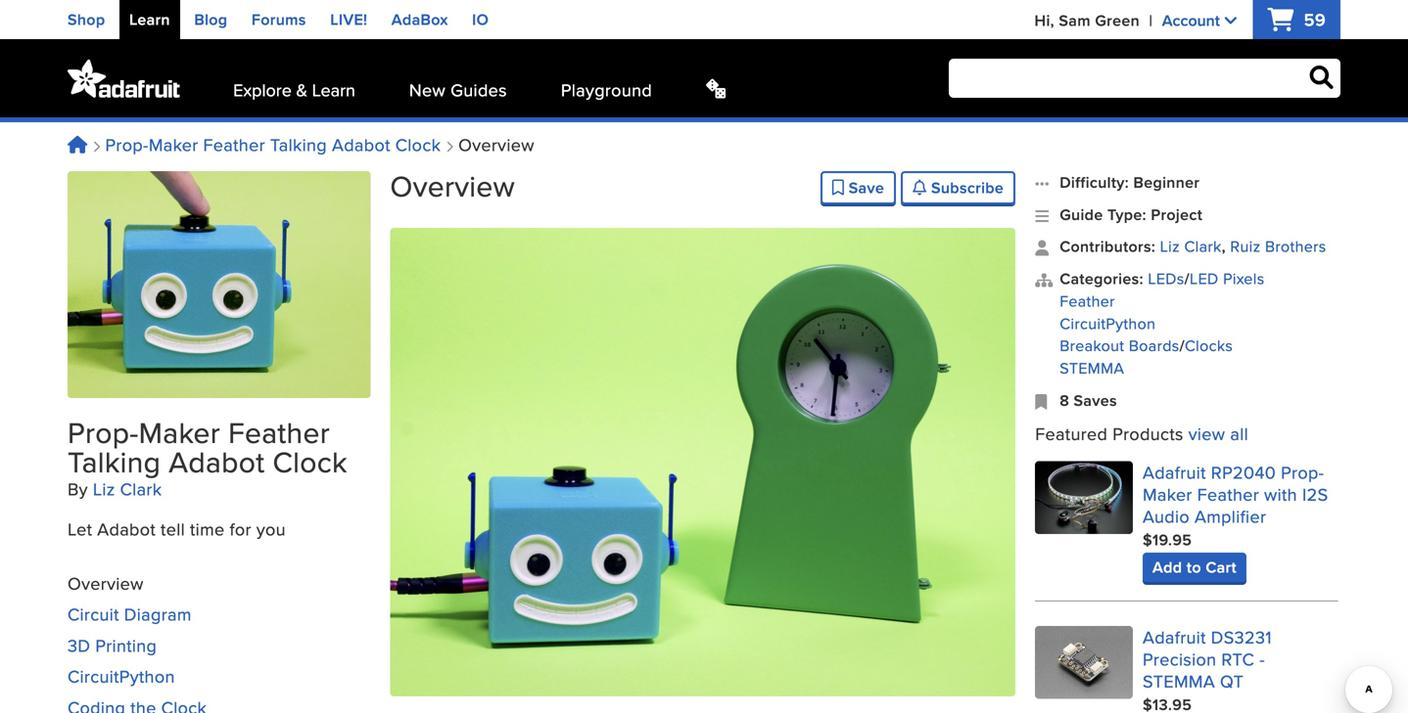 Task type: vqa. For each thing, say whether or not it's contained in the screenshot.
Pixels
yes



Task type: locate. For each thing, give the bounding box(es) containing it.
1 horizontal spatial circuitpython
[[1060, 312, 1156, 335]]

beginner
[[1133, 171, 1200, 194]]

breakout
[[1060, 335, 1125, 357]]

clocks link
[[1185, 335, 1233, 357]]

adafruit inside adafruit ds3231 precision rtc - stemma qt
[[1143, 625, 1206, 650]]

liz clark link
[[1160, 235, 1222, 258], [93, 477, 162, 502]]

maker up let adabot tell time for you
[[139, 412, 220, 454]]

chevron right image down new guides
[[446, 141, 453, 153]]

liz up the "leds"
[[1160, 235, 1180, 258]]

3d printing link
[[68, 633, 157, 658]]

prop-maker feather talking adabot clock link
[[105, 132, 441, 157]]

0 vertical spatial liz
[[1160, 235, 1180, 258]]

time
[[190, 517, 225, 542]]

1 vertical spatial liz clark link
[[93, 477, 162, 502]]

1 horizontal spatial chevron right image
[[446, 141, 453, 153]]

featured products for guide region
[[1035, 422, 1338, 714]]

1 horizontal spatial talking
[[270, 132, 327, 157]]

0 horizontal spatial adabot
[[97, 517, 156, 542]]

clocks
[[1185, 335, 1233, 357]]

account button
[[1162, 9, 1237, 32]]

clark
[[1184, 235, 1222, 258], [120, 477, 162, 502]]

categories image
[[1035, 268, 1050, 380]]

adabot inside prop-maker feather talking adabot clock by liz clark
[[169, 441, 265, 483]]

0 horizontal spatial stemma
[[1060, 357, 1124, 379]]

feather inside categories: leds / led pixels feather circuitpython breakout boards / clocks stemma
[[1060, 290, 1115, 312]]

guide type: project
[[1060, 203, 1203, 226]]

categories:
[[1060, 267, 1144, 290]]

stemma
[[1060, 357, 1124, 379], [1143, 669, 1215, 694]]

project
[[1151, 203, 1203, 226]]

0 vertical spatial liz clark link
[[1160, 235, 1222, 258]]

feather left with
[[1197, 482, 1259, 507]]

0 vertical spatial clock
[[395, 132, 441, 157]]

clock inside prop-maker feather talking adabot clock by liz clark
[[273, 441, 347, 483]]

prop- for prop-maker feather talking adabot clock by liz clark
[[68, 412, 139, 454]]

0 horizontal spatial liz clark link
[[93, 477, 162, 502]]

liz clark link for contributors:
[[1160, 235, 1222, 258]]

1 horizontal spatial clock
[[395, 132, 441, 157]]

ruiz
[[1230, 235, 1261, 258]]

io link
[[472, 8, 489, 31]]

overview link
[[68, 571, 144, 596]]

1 vertical spatial learn
[[312, 77, 355, 102]]

chevron right image right learn home image
[[93, 141, 100, 153]]

adabot inside guide tagline element
[[97, 517, 156, 542]]

1 vertical spatial adafruit
[[1143, 625, 1206, 650]]

live! link
[[330, 8, 368, 31]]

skill level image
[[1035, 171, 1050, 194]]

talking inside prop-maker feather talking adabot clock by liz clark
[[68, 441, 161, 483]]

0 horizontal spatial chevron right image
[[93, 141, 100, 153]]

1 vertical spatial liz
[[93, 477, 115, 502]]

all
[[1230, 422, 1249, 447]]

adabot for prop-maker feather talking adabot clock by liz clark
[[169, 441, 265, 483]]

1 horizontal spatial learn
[[312, 77, 355, 102]]

8
[[1060, 389, 1069, 412]]

circuitpython down printing
[[68, 665, 175, 690]]

maker for prop-maker feather talking adabot clock
[[149, 132, 198, 157]]

1 horizontal spatial stemma
[[1143, 669, 1215, 694]]

leds link
[[1148, 267, 1185, 290]]

feather down explore
[[203, 132, 265, 157]]

talking up let
[[68, 441, 161, 483]]

chevron right image
[[93, 141, 100, 153], [446, 141, 453, 153]]

1 horizontal spatial adabot
[[169, 441, 265, 483]]

guide metadata element
[[1035, 171, 1338, 412]]

difficulty: beginner
[[1060, 171, 1200, 194]]

maker down adafruit logo
[[149, 132, 198, 157]]

prop- inside prop-maker feather talking adabot clock by liz clark
[[68, 412, 139, 454]]

hi, sam green | account
[[1035, 9, 1220, 32]]

maker inside prop-maker feather talking adabot clock by liz clark
[[139, 412, 220, 454]]

|
[[1149, 9, 1153, 32]]

clock
[[395, 132, 441, 157], [273, 441, 347, 483]]

adabot left tell
[[97, 517, 156, 542]]

clock for prop-maker feather talking adabot clock by liz clark
[[273, 441, 347, 483]]

1 vertical spatial overview
[[390, 165, 515, 207]]

2 vertical spatial prop-
[[1281, 460, 1324, 485]]

0 vertical spatial clark
[[1184, 235, 1222, 258]]

liz clark link down guide type element
[[1160, 235, 1222, 258]]

circuitpython link
[[1060, 312, 1156, 335], [68, 665, 175, 690]]

maker
[[149, 132, 198, 157], [139, 412, 220, 454], [1143, 482, 1193, 507]]

feather
[[203, 132, 265, 157], [1060, 290, 1115, 312], [228, 412, 330, 454], [1197, 482, 1259, 507]]

clark up tell
[[120, 477, 162, 502]]

0 vertical spatial overview
[[453, 132, 535, 157]]

guide tagline element
[[68, 517, 371, 542]]

clock down the new
[[395, 132, 441, 157]]

circuitpython link down categories:
[[1060, 312, 1156, 335]]

bookmark o image
[[832, 180, 844, 195]]

0 vertical spatial circuitpython link
[[1060, 312, 1156, 335]]

prop- up the "by"
[[68, 412, 139, 454]]

/
[[1185, 267, 1190, 290], [1180, 335, 1185, 358]]

rtc
[[1222, 647, 1255, 672]]

stemma inside categories: leds / led pixels feather circuitpython breakout boards / clocks stemma
[[1060, 357, 1124, 379]]

new
[[409, 77, 446, 102]]

new guides link
[[409, 77, 507, 102]]

overview down guides on the left top of the page
[[453, 132, 535, 157]]

0 vertical spatial talking
[[270, 132, 327, 157]]

talking down explore & learn popup button at the top of page
[[270, 132, 327, 157]]

overview down the new guides link
[[390, 165, 515, 207]]

0 vertical spatial circuitpython
[[1060, 312, 1156, 335]]

liz
[[1160, 235, 1180, 258], [93, 477, 115, 502]]

to
[[1187, 556, 1201, 579]]

circuitpython down categories:
[[1060, 312, 1156, 335]]

1 horizontal spatial liz
[[1160, 235, 1180, 258]]

printing
[[95, 633, 157, 658]]

1 vertical spatial clark
[[120, 477, 162, 502]]

0 vertical spatial adafruit
[[1143, 460, 1206, 485]]

1 chevron right image from the left
[[93, 141, 100, 153]]

feather inside adafruit rp2040 prop- maker feather with i2s audio amplifier $19.95 add to cart
[[1197, 482, 1259, 507]]

adabot
[[332, 132, 390, 157], [169, 441, 265, 483], [97, 517, 156, 542]]

feather up breakout
[[1060, 290, 1115, 312]]

adafruit inside adafruit rp2040 prop- maker feather with i2s audio amplifier $19.95 add to cart
[[1143, 460, 1206, 485]]

0 vertical spatial maker
[[149, 132, 198, 157]]

adafruit left ds3231 at bottom
[[1143, 625, 1206, 650]]

2 vertical spatial maker
[[1143, 482, 1193, 507]]

circuitpython inside overview circuit diagram 3d printing circuitpython
[[68, 665, 175, 690]]

prop- right learn home image
[[105, 132, 149, 157]]

59
[[1299, 7, 1326, 32]]

saves
[[1074, 389, 1117, 412]]

brothers
[[1265, 235, 1327, 258]]

0 vertical spatial adabot
[[332, 132, 390, 157]]

learn right &
[[312, 77, 355, 102]]

0 vertical spatial prop-
[[105, 132, 149, 157]]

maker inside breadcrumbs element
[[149, 132, 198, 157]]

let adabot tell time for you
[[68, 517, 286, 542]]

1 horizontal spatial circuitpython link
[[1060, 312, 1156, 335]]

None search field
[[745, 59, 1341, 98], [949, 59, 1341, 98], [745, 59, 1341, 98], [949, 59, 1341, 98]]

0 horizontal spatial clark
[[120, 477, 162, 502]]

sam
[[1059, 9, 1091, 32]]

prop- inside breadcrumbs element
[[105, 132, 149, 157]]

feather inside breadcrumbs element
[[203, 132, 265, 157]]

contributors:
[[1060, 235, 1156, 258]]

prop- right rp2040 on the right of the page
[[1281, 460, 1324, 485]]

products
[[1113, 422, 1184, 447]]

learn left blog link
[[129, 8, 170, 31]]

learn
[[129, 8, 170, 31], [312, 77, 355, 102]]

1 horizontal spatial liz clark link
[[1160, 235, 1222, 258]]

overview inside overview circuit diagram 3d printing circuitpython
[[68, 571, 144, 596]]

blog
[[194, 8, 228, 31]]

overview
[[453, 132, 535, 157], [390, 165, 515, 207], [68, 571, 144, 596]]

1 horizontal spatial clark
[[1184, 235, 1222, 258]]

1 adafruit from the top
[[1143, 460, 1206, 485]]

view
[[1189, 422, 1225, 447]]

-
[[1260, 647, 1265, 672]]

stemma up the saves
[[1060, 357, 1124, 379]]

clark up 'led'
[[1184, 235, 1222, 258]]

guides
[[451, 77, 507, 102]]

page content region
[[390, 165, 1016, 714]]

shop link
[[68, 8, 105, 31]]

2 vertical spatial adabot
[[97, 517, 156, 542]]

liz right the "by"
[[93, 477, 115, 502]]

clock for prop-maker feather talking adabot clock
[[395, 132, 441, 157]]

circuitpython
[[1060, 312, 1156, 335], [68, 665, 175, 690]]

maker for prop-maker feather talking adabot clock by liz clark
[[139, 412, 220, 454]]

audio
[[1143, 504, 1190, 529]]

2 chevron right image from the left
[[446, 141, 453, 153]]

tell
[[161, 517, 185, 542]]

0 horizontal spatial learn
[[129, 8, 170, 31]]

0 horizontal spatial talking
[[68, 441, 161, 483]]

1 vertical spatial talking
[[68, 441, 161, 483]]

2 horizontal spatial adabot
[[332, 132, 390, 157]]

let
[[68, 517, 92, 542]]

talking
[[270, 132, 327, 157], [68, 441, 161, 483]]

prop- for prop-maker feather talking adabot clock
[[105, 132, 149, 157]]

1 vertical spatial prop-
[[68, 412, 139, 454]]

subscribe link
[[901, 171, 1016, 205]]

0 horizontal spatial liz
[[93, 477, 115, 502]]

liz clark link inside guide information element
[[93, 477, 162, 502]]

clock up the you at the bottom left
[[273, 441, 347, 483]]

stemma left qt
[[1143, 669, 1215, 694]]

1 vertical spatial circuitpython
[[68, 665, 175, 690]]

1 vertical spatial stemma
[[1143, 669, 1215, 694]]

0 vertical spatial stemma
[[1060, 357, 1124, 379]]

liz clark link for by
[[93, 477, 162, 502]]

shop
[[68, 8, 105, 31]]

adabot down explore & learn popup button at the top of page
[[332, 132, 390, 157]]

adabot up guide tagline element
[[169, 441, 265, 483]]

feather up the you at the bottom left
[[228, 412, 330, 454]]

1 vertical spatial adabot
[[169, 441, 265, 483]]

2 vertical spatial overview
[[68, 571, 144, 596]]

talking for prop-maker feather talking adabot clock by liz clark
[[68, 441, 161, 483]]

2 adafruit from the top
[[1143, 625, 1206, 650]]

circuitpython link down printing
[[68, 665, 175, 690]]

clock inside breadcrumbs element
[[395, 132, 441, 157]]

0 horizontal spatial circuitpython link
[[68, 665, 175, 690]]

liz inside prop-maker feather talking adabot clock by liz clark
[[93, 477, 115, 502]]

adabot inside breadcrumbs element
[[332, 132, 390, 157]]

green
[[1095, 9, 1140, 32]]

0 horizontal spatial circuitpython
[[68, 665, 175, 690]]

maker up $19.95
[[1143, 482, 1193, 507]]

talking inside breadcrumbs element
[[270, 132, 327, 157]]

adabox
[[392, 8, 448, 31]]

playground link
[[561, 77, 652, 102]]

adafruit
[[1143, 460, 1206, 485], [1143, 625, 1206, 650]]

forums
[[252, 8, 306, 31]]

overview up the circuit
[[68, 571, 144, 596]]

0 horizontal spatial clock
[[273, 441, 347, 483]]

1 vertical spatial maker
[[139, 412, 220, 454]]

guide favorites count element
[[1035, 389, 1338, 412]]

feather inside prop-maker feather talking adabot clock by liz clark
[[228, 412, 330, 454]]

adafruit up audio at the right bottom of the page
[[1143, 460, 1206, 485]]

1 vertical spatial clock
[[273, 441, 347, 483]]

liz clark link right the "by"
[[93, 477, 162, 502]]



Task type: describe. For each thing, give the bounding box(es) containing it.
with
[[1264, 482, 1298, 507]]

bell o image
[[913, 180, 927, 195]]

led_pixels_edited_p1410397.jpg image
[[390, 228, 1016, 697]]

featured
[[1035, 422, 1108, 447]]

learn inside popup button
[[312, 77, 355, 102]]

angled shot of rtc breakout. image
[[1035, 627, 1133, 700]]

clark inside prop-maker feather talking adabot clock by liz clark
[[120, 477, 162, 502]]

breadcrumbs element
[[68, 132, 535, 157]]

led
[[1190, 267, 1219, 290]]

overview inside breadcrumbs element
[[453, 132, 535, 157]]

guide information element
[[68, 171, 371, 542]]

adafruit rp2040 prop- maker feather with i2s audio amplifier $19.95 add to cart
[[1143, 460, 1328, 579]]

adabot for prop-maker feather talking adabot clock
[[332, 132, 390, 157]]

guide type image
[[1035, 204, 1050, 226]]

new guides
[[409, 77, 507, 102]]

add
[[1153, 556, 1182, 579]]

adafruit logo image
[[68, 59, 180, 98]]

,
[[1222, 235, 1226, 258]]

led pixels link
[[1190, 267, 1265, 290]]

explore & learn button
[[233, 77, 355, 102]]

adabox link
[[392, 8, 448, 31]]

favorites count image
[[1035, 390, 1050, 412]]

$19.95
[[1143, 529, 1192, 552]]

guide type element
[[1035, 203, 1338, 226]]

adafruit ds3231 precision rtc - stemma qt link
[[1143, 625, 1272, 694]]

cart
[[1206, 556, 1237, 579]]

clark inside contributors: liz clark , ruiz brothers
[[1184, 235, 1222, 258]]

amplifier
[[1195, 504, 1266, 529]]

skill level element
[[1035, 171, 1338, 194]]

qt
[[1220, 669, 1244, 694]]

&
[[296, 77, 308, 102]]

1 vertical spatial /
[[1180, 335, 1185, 358]]

circuitpython inside categories: leds / led pixels feather circuitpython breakout boards / clocks stemma
[[1060, 312, 1156, 335]]

adafruit for adafruit ds3231 precision rtc - stemma qt
[[1143, 625, 1206, 650]]

guide pages element
[[68, 562, 371, 714]]

guide
[[1060, 203, 1103, 226]]

i2s
[[1302, 482, 1328, 507]]

overview circuit diagram 3d printing circuitpython
[[68, 571, 192, 690]]

prop-maker feather talking adabot clock
[[105, 132, 441, 157]]

featured products view all
[[1035, 422, 1249, 447]]

contributors: liz clark , ruiz brothers
[[1060, 235, 1327, 258]]

diagram
[[124, 602, 192, 627]]

forums link
[[252, 8, 306, 31]]

contributors image
[[1035, 236, 1050, 258]]

save link
[[821, 171, 896, 205]]

type:
[[1108, 203, 1147, 226]]

guide categories element
[[1035, 267, 1338, 380]]

search image
[[1310, 66, 1334, 89]]

view all link
[[1189, 422, 1249, 447]]

59 link
[[1268, 7, 1326, 32]]

0 vertical spatial /
[[1185, 267, 1190, 290]]

0 vertical spatial learn
[[129, 8, 170, 31]]

ruiz brothers link
[[1230, 235, 1327, 258]]

stemma inside adafruit ds3231 precision rtc - stemma qt
[[1143, 669, 1215, 694]]

overview inside page content region
[[390, 165, 515, 207]]

3d
[[68, 633, 90, 658]]

view a random guide image
[[706, 79, 726, 98]]

stemma link
[[1060, 357, 1124, 379]]

by
[[68, 477, 88, 502]]

explore & learn
[[233, 77, 355, 102]]

adafruit rp2040 prop- maker feather with i2s audio amplifier link
[[1143, 460, 1328, 529]]

learn home image
[[68, 136, 88, 154]]

talking for prop-maker feather talking adabot clock
[[270, 132, 327, 157]]

guide contributors element
[[1035, 235, 1338, 258]]

pixels
[[1223, 267, 1265, 290]]

boards
[[1129, 335, 1180, 357]]

maker inside adafruit rp2040 prop- maker feather with i2s audio amplifier $19.95 add to cart
[[1143, 482, 1193, 507]]

io
[[472, 8, 489, 31]]

8 saves
[[1060, 389, 1117, 412]]

prop-maker feather talking adabot clock by liz clark
[[68, 412, 347, 502]]

adafruit ds3231 precision rtc - stemma qt
[[1143, 625, 1272, 694]]

for
[[230, 517, 252, 542]]

rp2040
[[1211, 460, 1276, 485]]

you
[[256, 517, 286, 542]]

account
[[1162, 9, 1220, 32]]

feather link
[[1060, 290, 1115, 312]]

hi,
[[1035, 9, 1055, 32]]

ds3231
[[1211, 625, 1272, 650]]

live!
[[330, 8, 368, 31]]

adafruit for adafruit rp2040 prop- maker feather with i2s audio amplifier $19.95 add to cart
[[1143, 460, 1206, 485]]

liz inside contributors: liz clark , ruiz brothers
[[1160, 235, 1180, 258]]

breakout boards link
[[1060, 335, 1180, 357]]

precision
[[1143, 647, 1217, 672]]

prop- inside adafruit rp2040 prop- maker feather with i2s audio amplifier $19.95 add to cart
[[1281, 460, 1324, 485]]

circuit diagram link
[[68, 602, 192, 627]]

subscribe
[[927, 176, 1004, 199]]

1 vertical spatial circuitpython link
[[68, 665, 175, 690]]

circuit
[[68, 602, 119, 627]]

add to cart link
[[1143, 553, 1247, 583]]

learn link
[[129, 8, 170, 31]]

explore
[[233, 77, 292, 102]]

difficulty:
[[1060, 171, 1129, 194]]

playground
[[561, 77, 652, 102]]

categories: leds / led pixels feather circuitpython breakout boards / clocks stemma
[[1060, 267, 1265, 379]]

leds
[[1148, 267, 1185, 290]]

save
[[844, 176, 884, 199]]



